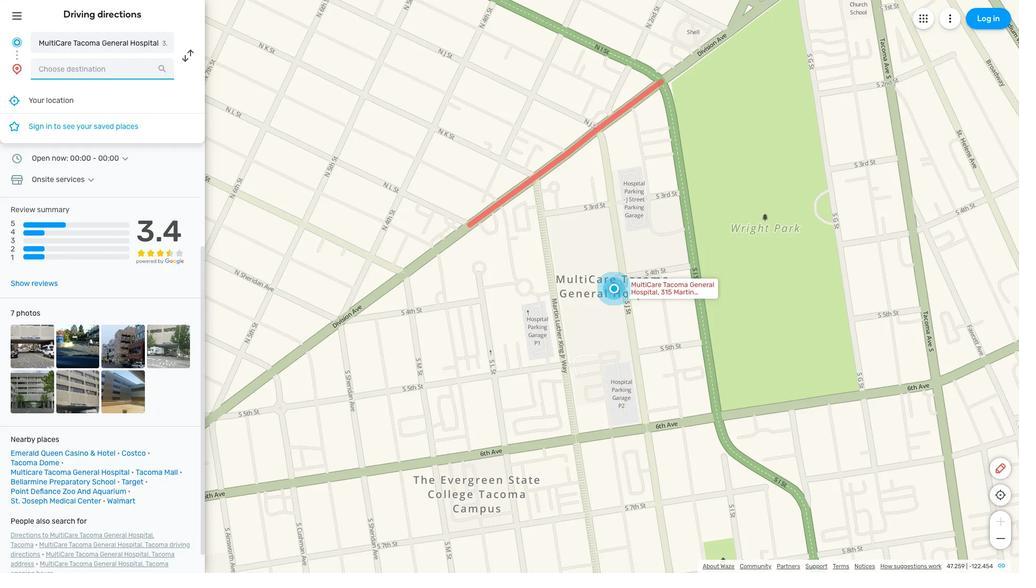 Task type: vqa. For each thing, say whether or not it's contained in the screenshot.
00:00 to the left
yes



Task type: describe. For each thing, give the bounding box(es) containing it.
tacoma inside button
[[73, 39, 100, 48]]

hospital, for multicare tacoma general hospital, tacoma opening hours
[[118, 561, 144, 568]]

aquarium
[[93, 488, 126, 497]]

tacoma inside tacoma mall bellarmine preparatory school
[[136, 469, 163, 478]]

nearby
[[11, 436, 35, 445]]

queen
[[41, 449, 63, 458]]

suggestions
[[894, 564, 928, 570]]

st. joseph medical center link
[[11, 497, 101, 506]]

people also search for
[[11, 517, 87, 526]]

general inside costco tacoma dome multicare tacoma general hospital
[[73, 469, 99, 478]]

onsite services
[[32, 175, 85, 184]]

7
[[11, 309, 14, 318]]

multicare tacoma general hospital, tacoma driving directions link
[[11, 542, 190, 559]]

multicare tacoma general hospital, tacoma address link
[[11, 551, 175, 568]]

directions
[[11, 532, 41, 540]]

multicare tacoma general hospital button
[[31, 32, 174, 53]]

directions to multicare tacoma general hospital, tacoma link
[[11, 532, 154, 549]]

2
[[11, 245, 15, 254]]

medical
[[50, 497, 76, 506]]

0 horizontal spatial -
[[93, 154, 96, 163]]

costco tacoma dome multicare tacoma general hospital
[[11, 449, 146, 478]]

tacoma dome link
[[11, 459, 59, 468]]

opening
[[11, 571, 35, 574]]

multicare for multicare tacoma general hospital, tacoma driving directions
[[39, 542, 67, 549]]

places
[[37, 436, 59, 445]]

about waze link
[[703, 564, 735, 570]]

7 photos
[[11, 309, 40, 318]]

walmart link
[[107, 497, 135, 506]]

partners link
[[777, 564, 801, 570]]

multicare tacoma general hospital, tacoma opening hours link
[[11, 561, 169, 574]]

store image
[[11, 174, 23, 186]]

to
[[42, 532, 48, 540]]

terms link
[[833, 564, 850, 570]]

review
[[11, 206, 35, 215]]

hotel
[[97, 449, 116, 458]]

onsite services button
[[32, 175, 97, 184]]

directions to multicare tacoma general hospital, tacoma
[[11, 532, 154, 549]]

show reviews
[[11, 279, 58, 288]]

for
[[77, 517, 87, 526]]

general inside directions to multicare tacoma general hospital, tacoma
[[104, 532, 127, 540]]

hours
[[36, 571, 53, 574]]

support link
[[806, 564, 828, 570]]

tacoma mall bellarmine preparatory school
[[11, 469, 178, 487]]

work
[[929, 564, 942, 570]]

1 horizontal spatial -
[[970, 564, 972, 570]]

multicare inside directions to multicare tacoma general hospital, tacoma
[[50, 532, 78, 540]]

zoom in image
[[995, 516, 1008, 528]]

image 2 of multicare tacoma general hospital, tacoma image
[[56, 325, 99, 368]]

chevron down image for open now: 00:00 - 00:00
[[119, 155, 132, 163]]

general for multicare tacoma general hospital, tacoma opening hours
[[94, 561, 117, 568]]

point defiance zoo and aquarium link
[[11, 488, 126, 497]]

center
[[78, 497, 101, 506]]

waze
[[721, 564, 735, 570]]

school
[[92, 478, 116, 487]]

community link
[[740, 564, 772, 570]]

onsite
[[32, 175, 54, 184]]

clock image
[[11, 152, 23, 165]]

services
[[56, 175, 85, 184]]

open now: 00:00 - 00:00
[[32, 154, 119, 163]]

chevron down image for onsite services
[[85, 176, 97, 184]]

driving
[[170, 542, 190, 549]]

tacoma mall link
[[136, 469, 178, 478]]

image 3 of multicare tacoma general hospital, tacoma image
[[101, 325, 145, 368]]

address
[[11, 561, 34, 568]]

general for multicare tacoma general hospital
[[102, 39, 129, 48]]

computer image
[[11, 131, 23, 144]]

open
[[32, 154, 50, 163]]

hospital inside multicare tacoma general hospital button
[[130, 39, 159, 48]]

pencil image
[[995, 463, 1008, 475]]

zoo
[[63, 488, 76, 497]]

joseph
[[22, 497, 48, 506]]

about waze community partners support terms notices how suggestions work 47.259 | -122.454
[[703, 564, 994, 570]]

3.4
[[136, 214, 182, 249]]

notices link
[[855, 564, 876, 570]]

target link
[[122, 478, 144, 487]]

hospital, for multicare tacoma general hospital, tacoma address
[[124, 551, 150, 559]]

and
[[77, 488, 91, 497]]

multicare
[[11, 469, 43, 478]]

5
[[11, 219, 15, 228]]

multicare tacoma general hospital, tacoma address
[[11, 551, 175, 568]]

47.259
[[947, 564, 965, 570]]

partners
[[777, 564, 801, 570]]



Task type: locate. For each thing, give the bounding box(es) containing it.
image 4 of multicare tacoma general hospital, tacoma image
[[147, 325, 190, 368]]

directions up multicare tacoma general hospital button
[[97, 8, 142, 20]]

hospital up choose destination text field
[[130, 39, 159, 48]]

dome
[[39, 459, 59, 468]]

image 7 of multicare tacoma general hospital, tacoma image
[[101, 371, 145, 414]]

general up multicare tacoma general hospital, tacoma address
[[93, 542, 116, 549]]

now:
[[52, 154, 68, 163]]

chevron down image inside onsite services button
[[85, 176, 97, 184]]

notices
[[855, 564, 876, 570]]

1
[[11, 254, 14, 263]]

general inside the multicare tacoma general hospital, tacoma opening hours
[[94, 561, 117, 568]]

st.
[[11, 497, 20, 506]]

directions up address
[[11, 551, 40, 559]]

general inside multicare tacoma general hospital, tacoma address
[[100, 551, 123, 559]]

1 horizontal spatial chevron down image
[[119, 155, 132, 163]]

directions inside multicare tacoma general hospital, tacoma driving directions
[[11, 551, 40, 559]]

preparatory
[[49, 478, 90, 487]]

multicare inside multicare tacoma general hospital, tacoma address
[[46, 551, 74, 559]]

recenter image
[[8, 94, 21, 107]]

general up preparatory
[[73, 469, 99, 478]]

bellarmine
[[11, 478, 47, 487]]

summary
[[37, 206, 70, 215]]

1 horizontal spatial directions
[[97, 8, 142, 20]]

multicare inside the multicare tacoma general hospital, tacoma opening hours
[[40, 561, 68, 568]]

0 vertical spatial directions
[[97, 8, 142, 20]]

multicare for multicare tacoma general hospital, tacoma address
[[46, 551, 74, 559]]

zoom out image
[[995, 533, 1008, 545]]

0 horizontal spatial chevron down image
[[85, 176, 97, 184]]

point
[[11, 488, 29, 497]]

multicare tacoma general hospital, tacoma opening hours
[[11, 561, 169, 574]]

- right |
[[970, 564, 972, 570]]

00:00
[[70, 154, 91, 163], [98, 154, 119, 163]]

0 horizontal spatial 00:00
[[70, 154, 91, 163]]

general down "multicare tacoma general hospital, tacoma driving directions" link
[[94, 561, 117, 568]]

target point defiance zoo and aquarium st. joseph medical center
[[11, 478, 144, 506]]

multicare tacoma general hospital
[[39, 39, 159, 48]]

how
[[881, 564, 893, 570]]

walmart
[[107, 497, 135, 506]]

general for multicare tacoma general hospital, tacoma address
[[100, 551, 123, 559]]

support
[[806, 564, 828, 570]]

multicare for multicare tacoma general hospital
[[39, 39, 72, 48]]

general for multicare tacoma general hospital, tacoma driving directions
[[93, 542, 116, 549]]

hospital
[[130, 39, 159, 48], [101, 469, 130, 478]]

directions
[[97, 8, 142, 20], [11, 551, 40, 559]]

open now: 00:00 - 00:00 button
[[32, 154, 132, 163]]

casino
[[65, 449, 88, 458]]

defiance
[[31, 488, 61, 497]]

general inside button
[[102, 39, 129, 48]]

search
[[52, 517, 75, 526]]

image 5 of multicare tacoma general hospital, tacoma image
[[11, 371, 54, 414]]

|
[[967, 564, 968, 570]]

photos
[[16, 309, 40, 318]]

emerald queen casino & hotel
[[11, 449, 116, 458]]

Choose destination text field
[[31, 58, 174, 80]]

general
[[102, 39, 129, 48], [73, 469, 99, 478], [104, 532, 127, 540], [93, 542, 116, 549], [100, 551, 123, 559], [94, 561, 117, 568]]

mall
[[164, 469, 178, 478]]

community
[[740, 564, 772, 570]]

star image
[[8, 120, 21, 133]]

target
[[122, 478, 144, 487]]

multicare inside multicare tacoma general hospital, tacoma driving directions
[[39, 542, 67, 549]]

1 vertical spatial -
[[970, 564, 972, 570]]

how suggestions work link
[[881, 564, 942, 570]]

0 vertical spatial -
[[93, 154, 96, 163]]

0 vertical spatial chevron down image
[[119, 155, 132, 163]]

hospital, inside multicare tacoma general hospital, tacoma driving directions
[[118, 542, 144, 549]]

1 vertical spatial directions
[[11, 551, 40, 559]]

hospital inside costco tacoma dome multicare tacoma general hospital
[[101, 469, 130, 478]]

costco link
[[122, 449, 146, 458]]

show
[[11, 279, 30, 288]]

chevron down image inside open now: 00:00 - 00:00 "button"
[[119, 155, 132, 163]]

general inside multicare tacoma general hospital, tacoma driving directions
[[93, 542, 116, 549]]

1 vertical spatial hospital
[[101, 469, 130, 478]]

chevron down image
[[119, 155, 132, 163], [85, 176, 97, 184]]

4
[[11, 228, 15, 237]]

5 4 3 2 1
[[11, 219, 15, 263]]

general up the multicare tacoma general hospital, tacoma opening hours
[[100, 551, 123, 559]]

location image
[[11, 63, 23, 75]]

reviews
[[32, 279, 58, 288]]

driving
[[64, 8, 95, 20]]

0 horizontal spatial directions
[[11, 551, 40, 559]]

hospital,
[[128, 532, 154, 540], [118, 542, 144, 549], [124, 551, 150, 559], [118, 561, 144, 568]]

122.454
[[972, 564, 994, 570]]

0 horizontal spatial hospital
[[101, 469, 130, 478]]

- right now:
[[93, 154, 96, 163]]

terms
[[833, 564, 850, 570]]

hospital, for multicare tacoma general hospital, tacoma driving directions
[[118, 542, 144, 549]]

&
[[90, 449, 95, 458]]

1 00:00 from the left
[[70, 154, 91, 163]]

1 horizontal spatial hospital
[[130, 39, 159, 48]]

multicare for multicare tacoma general hospital, tacoma opening hours
[[40, 561, 68, 568]]

hospital, inside directions to multicare tacoma general hospital, tacoma
[[128, 532, 154, 540]]

costco
[[122, 449, 146, 458]]

nearby places
[[11, 436, 59, 445]]

driving directions
[[64, 8, 142, 20]]

0 vertical spatial hospital
[[130, 39, 159, 48]]

people
[[11, 517, 34, 526]]

1 vertical spatial chevron down image
[[85, 176, 97, 184]]

review summary
[[11, 206, 70, 215]]

image 6 of multicare tacoma general hospital, tacoma image
[[56, 371, 99, 414]]

about
[[703, 564, 720, 570]]

hospital up school
[[101, 469, 130, 478]]

-
[[93, 154, 96, 163], [970, 564, 972, 570]]

1 horizontal spatial 00:00
[[98, 154, 119, 163]]

emerald queen casino & hotel link
[[11, 449, 116, 458]]

image 1 of multicare tacoma general hospital, tacoma image
[[11, 325, 54, 368]]

multicare tacoma general hospital, tacoma driving directions
[[11, 542, 190, 559]]

hospital, inside multicare tacoma general hospital, tacoma address
[[124, 551, 150, 559]]

list box
[[0, 88, 205, 143]]

emerald
[[11, 449, 39, 458]]

link image
[[998, 562, 1007, 570]]

current location image
[[11, 36, 23, 49]]

hospital, inside the multicare tacoma general hospital, tacoma opening hours
[[118, 561, 144, 568]]

bellarmine preparatory school link
[[11, 478, 116, 487]]

2 00:00 from the left
[[98, 154, 119, 163]]

general up multicare tacoma general hospital, tacoma driving directions
[[104, 532, 127, 540]]

also
[[36, 517, 50, 526]]

multicare inside button
[[39, 39, 72, 48]]

3
[[11, 237, 15, 246]]

general up choose destination text field
[[102, 39, 129, 48]]

multicare tacoma general hospital link
[[11, 469, 130, 478]]



